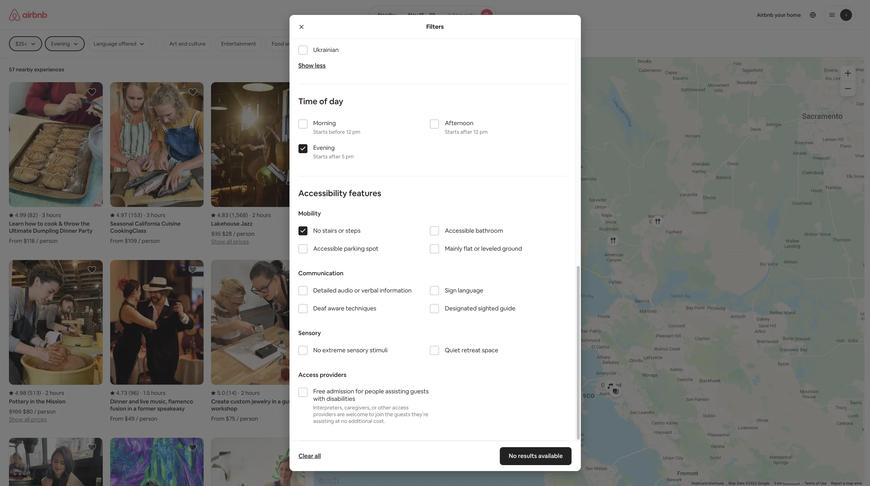 Task type: vqa. For each thing, say whether or not it's contained in the screenshot.
Switch To Hosting
no



Task type: describe. For each thing, give the bounding box(es) containing it.
· 3 hours for cuisine
[[144, 212, 165, 219]]

to inside free admission for people assisting guests with disabilities interpreters, caregivers, or other access providers are welcome to join the guests they're assisting at no additional cost.
[[369, 411, 375, 418]]

accessibility
[[299, 188, 347, 199]]

entertainment
[[221, 40, 256, 47]]

accessibility features
[[299, 188, 382, 199]]

lakehouse
[[211, 220, 240, 227]]

5 inside evening starts after 5 pm
[[342, 153, 345, 160]]

music,
[[150, 398, 167, 405]]

report
[[832, 482, 843, 486]]

starts for morning
[[314, 129, 328, 135]]

add to wishlist image for create custom jewelry in a guided workshop from $75 / person
[[290, 266, 299, 275]]

cost.
[[374, 418, 386, 425]]

filters dialog
[[290, 0, 581, 471]]

show less button
[[299, 62, 326, 70]]

nov 15 – 30 button
[[402, 6, 442, 24]]

show inside lakehouse jazz $35 $28 / person show all prices
[[211, 238, 225, 245]]

food and drink
[[272, 40, 308, 47]]

4.97 out of 5 average rating,  153 reviews image
[[110, 212, 142, 219]]

all inside pottery in the mission $100 $80 / person show all prices
[[24, 416, 30, 423]]

ultimate
[[9, 227, 32, 235]]

or for steps
[[339, 227, 344, 235]]

time of day
[[299, 96, 344, 107]]

in inside pottery in the mission $100 $80 / person show all prices
[[30, 398, 35, 405]]

report a map error link
[[832, 482, 863, 486]]

4.73 out of 5 average rating,  96 reviews image
[[110, 390, 139, 397]]

pottery
[[9, 398, 29, 405]]

$49
[[125, 416, 135, 423]]

profile element
[[505, 0, 856, 30]]

a inside dinner and live music, flamenco fusion in a former speakeasy from $49 / person
[[133, 405, 137, 413]]

access providers
[[299, 371, 347, 379]]

add to wishlist image for seasonal california cuisine cookingclass from $109 / person
[[189, 87, 198, 96]]

in inside dinner and live music, flamenco fusion in a former speakeasy from $49 / person
[[128, 405, 132, 413]]

report a map error
[[832, 482, 863, 486]]

2 for (14)
[[241, 390, 244, 397]]

detailed audio or verbal information
[[314, 287, 412, 295]]

stimuli
[[370, 347, 388, 354]]

from inside create custom jewelry in a guided workshop from $75 / person
[[211, 416, 225, 423]]

Nature and outdoors button
[[458, 36, 521, 51]]

no results available link
[[500, 448, 572, 466]]

access
[[299, 371, 319, 379]]

3 for 4.97 (153)
[[147, 212, 150, 219]]

3 for 4.99 (82)
[[42, 212, 45, 219]]

/ inside lakehouse jazz $35 $28 / person show all prices
[[233, 230, 236, 238]]

sign language
[[445, 287, 484, 295]]

57 nearby experiences
[[9, 66, 64, 73]]

features
[[349, 188, 382, 199]]

and for drink
[[285, 40, 294, 47]]

stairs
[[323, 227, 337, 235]]

mission
[[46, 398, 66, 405]]

12 for morning
[[346, 129, 352, 135]]

Wellness button
[[421, 36, 455, 51]]

4.98 (513)
[[15, 390, 41, 397]]

· for (82)
[[39, 212, 41, 219]]

workshop
[[211, 405, 238, 413]]

jewelry
[[252, 398, 271, 405]]

aware
[[328, 305, 345, 313]]

4.99
[[15, 212, 26, 219]]

extreme
[[323, 347, 346, 354]]

person inside create custom jewelry in a guided workshop from $75 / person
[[240, 416, 258, 423]]

4.83 out of 5 average rating,  1,568 reviews image
[[211, 212, 248, 219]]

the inside pottery in the mission $100 $80 / person show all prices
[[36, 398, 45, 405]]

none search field containing nearby
[[369, 6, 496, 24]]

day
[[329, 96, 344, 107]]

hours for california
[[151, 212, 165, 219]]

$118
[[24, 238, 35, 245]]

other
[[378, 405, 391, 411]]

terms of use
[[805, 482, 827, 486]]

nov
[[409, 12, 418, 18]]

person inside dinner and live music, flamenco fusion in a former speakeasy from $49 / person
[[139, 416, 157, 423]]

(96)
[[129, 390, 139, 397]]

free admission for people assisting guests with disabilities interpreters, caregivers, or other access providers are welcome to join the guests they're assisting at no additional cost.
[[314, 388, 429, 425]]

5 km button
[[773, 481, 803, 486]]

art and culture
[[170, 40, 206, 47]]

· for (96)
[[140, 390, 142, 397]]

(14)
[[227, 390, 237, 397]]

keyboard shortcuts button
[[692, 481, 725, 486]]

time
[[299, 96, 318, 107]]

show all prices button for prices
[[211, 238, 249, 245]]

food
[[272, 40, 284, 47]]

· for (513)
[[43, 390, 44, 397]]

from inside seasonal california cuisine cookingclass from $109 / person
[[110, 238, 124, 245]]

former
[[138, 405, 156, 413]]

person inside pottery in the mission $100 $80 / person show all prices
[[38, 408, 56, 416]]

mainly flat or leveled ground
[[445, 245, 523, 253]]

Entertainment button
[[215, 36, 263, 51]]

$28
[[222, 230, 232, 238]]

no for no results available
[[509, 452, 517, 460]]

ground
[[503, 245, 523, 253]]

no for no extreme sensory stimuli
[[314, 347, 321, 354]]

verbal
[[362, 287, 379, 295]]

culture
[[189, 40, 206, 47]]

5 inside button
[[775, 482, 777, 486]]

evening
[[314, 144, 335, 152]]

Art and culture button
[[163, 36, 212, 51]]

· 3 hours for to
[[39, 212, 61, 219]]

sensory
[[347, 347, 369, 354]]

accessible for accessible parking spot
[[314, 245, 343, 253]]

nearby
[[16, 66, 33, 73]]

cuisine
[[161, 220, 181, 227]]

all inside clear all button
[[315, 452, 321, 460]]

0 vertical spatial providers
[[320, 371, 347, 379]]

designated
[[445, 305, 477, 313]]

from inside dinner and live music, flamenco fusion in a former speakeasy from $49 / person
[[110, 416, 124, 423]]

hours for jazz
[[257, 212, 271, 219]]

add to wishlist image for learn how to cook & throw the ultimate dumpling dinner party from $118 / person
[[87, 87, 96, 96]]

–
[[426, 12, 428, 18]]

4.99 out of 5 average rating,  82 reviews image
[[9, 212, 38, 219]]

after for evening
[[329, 153, 341, 160]]

add guests button
[[442, 6, 496, 24]]

quiet retreat space
[[445, 347, 499, 354]]

person inside learn how to cook & throw the ultimate dumpling dinner party from $118 / person
[[40, 238, 58, 245]]

/ inside dinner and live music, flamenco fusion in a former speakeasy from $49 / person
[[136, 416, 138, 423]]

flamenco
[[168, 398, 193, 405]]

30
[[429, 12, 436, 18]]

for
[[356, 388, 364, 396]]

spot
[[366, 245, 379, 253]]

or for verbal
[[355, 287, 360, 295]]

cookingclass
[[110, 227, 146, 235]]

no stairs or steps
[[314, 227, 361, 235]]

they're
[[412, 411, 429, 418]]

person inside lakehouse jazz $35 $28 / person show all prices
[[237, 230, 255, 238]]

zoom in image
[[846, 70, 852, 76]]

pm for morning
[[353, 129, 361, 135]]

dinner and live music, flamenco fusion in a former speakeasy from $49 / person
[[110, 398, 193, 423]]

2 horizontal spatial a
[[844, 482, 846, 486]]

prices inside pottery in the mission $100 $80 / person show all prices
[[31, 416, 47, 423]]

dinner inside learn how to cook & throw the ultimate dumpling dinner party from $118 / person
[[60, 227, 77, 235]]

$75
[[226, 416, 235, 423]]

experiences
[[34, 66, 64, 73]]

cook
[[44, 220, 58, 227]]

california
[[135, 220, 160, 227]]

(1,568)
[[230, 212, 248, 219]]

deaf aware techniques
[[314, 305, 377, 313]]

seasonal
[[110, 220, 134, 227]]

map data ©2023 google
[[729, 482, 770, 486]]

hours for and
[[151, 390, 166, 397]]

pottery in the mission group
[[9, 260, 103, 423]]

interpreters,
[[314, 405, 344, 411]]

information
[[380, 287, 412, 295]]

access
[[393, 405, 409, 411]]

km
[[778, 482, 783, 486]]

no for no stairs or steps
[[314, 227, 321, 235]]

learn how to cook & throw the ultimate dumpling dinner party group
[[9, 82, 103, 245]]

Sports button
[[317, 36, 346, 51]]

shortcuts
[[709, 482, 725, 486]]

art
[[170, 40, 177, 47]]



Task type: locate. For each thing, give the bounding box(es) containing it.
hours up jewelry
[[246, 390, 260, 397]]

2 inside create custom jewelry in a guided workshop group
[[241, 390, 244, 397]]

2 inside lakehouse jazz group
[[252, 212, 256, 219]]

4.73
[[116, 390, 127, 397]]

3 inside seasonal california cuisine cookingclass 'group'
[[147, 212, 150, 219]]

a inside create custom jewelry in a guided workshop from $75 / person
[[278, 398, 281, 405]]

show left less
[[299, 62, 314, 70]]

2 inside "pottery in the mission" group
[[45, 390, 49, 397]]

starts for evening
[[314, 153, 328, 160]]

2 horizontal spatial and
[[285, 40, 294, 47]]

2 horizontal spatial all
[[315, 452, 321, 460]]

after inside evening starts after 5 pm
[[329, 153, 341, 160]]

· right (14)
[[238, 390, 240, 397]]

1 horizontal spatial show all prices button
[[211, 238, 249, 245]]

3 up "california"
[[147, 212, 150, 219]]

in right jewelry
[[272, 398, 277, 405]]

data
[[738, 482, 745, 486]]

from down ultimate
[[9, 238, 22, 245]]

keyboard shortcuts
[[692, 482, 725, 486]]

show inside pottery in the mission $100 $80 / person show all prices
[[9, 416, 23, 423]]

person down "california"
[[142, 238, 160, 245]]

· 2 hours inside "pottery in the mission" group
[[43, 390, 64, 397]]

0 vertical spatial 5
[[342, 153, 345, 160]]

5 down before
[[342, 153, 345, 160]]

0 horizontal spatial assisting
[[314, 418, 334, 425]]

0 horizontal spatial · 3 hours
[[39, 212, 61, 219]]

2 horizontal spatial in
[[272, 398, 277, 405]]

$35
[[211, 230, 221, 238]]

5.0 out of 5 average rating,  14 reviews image
[[211, 390, 237, 397]]

2 · 3 hours from the left
[[144, 212, 165, 219]]

hours inside dinner and live music, flamenco fusion in a former speakeasy group
[[151, 390, 166, 397]]

Sightseeing button
[[378, 36, 419, 51]]

2 horizontal spatial show
[[299, 62, 314, 70]]

space
[[482, 347, 499, 354]]

· 2 hours up jazz
[[250, 212, 271, 219]]

dumpling
[[33, 227, 59, 235]]

2 horizontal spatial the
[[385, 411, 393, 418]]

1 vertical spatial the
[[36, 398, 45, 405]]

parking
[[344, 245, 365, 253]]

providers up admission
[[320, 371, 347, 379]]

show down $35 at the top left of the page
[[211, 238, 225, 245]]

1 vertical spatial accessible
[[314, 245, 343, 253]]

live
[[140, 398, 149, 405]]

pm inside afternoon starts after 12 pm
[[480, 129, 488, 135]]

drink
[[296, 40, 308, 47]]

and for live
[[129, 398, 139, 405]]

audio
[[338, 287, 353, 295]]

and right the art
[[179, 40, 188, 47]]

· inside "pottery in the mission" group
[[43, 390, 44, 397]]

to right how
[[37, 220, 43, 227]]

1 vertical spatial guests
[[411, 388, 429, 396]]

1 horizontal spatial of
[[817, 482, 820, 486]]

guide
[[500, 305, 516, 313]]

5.0 (14)
[[217, 390, 237, 397]]

starts inside evening starts after 5 pm
[[314, 153, 328, 160]]

Tours button
[[349, 36, 375, 51]]

or right audio
[[355, 287, 360, 295]]

in up $49
[[128, 405, 132, 413]]

2 vertical spatial guests
[[395, 411, 411, 418]]

add to wishlist image inside seasonal california cuisine cookingclass 'group'
[[189, 87, 198, 96]]

0 horizontal spatial show all prices button
[[9, 416, 47, 423]]

or right stairs
[[339, 227, 344, 235]]

morning starts before 12 pm
[[314, 119, 361, 135]]

deaf
[[314, 305, 327, 313]]

1 vertical spatial show all prices button
[[9, 416, 47, 423]]

12 right before
[[346, 129, 352, 135]]

1 vertical spatial show
[[211, 238, 225, 245]]

1 vertical spatial dinner
[[110, 398, 128, 405]]

of for terms
[[817, 482, 820, 486]]

2 vertical spatial no
[[509, 452, 517, 460]]

no left results
[[509, 452, 517, 460]]

/ right $49
[[136, 416, 138, 423]]

hours inside seasonal california cuisine cookingclass 'group'
[[151, 212, 165, 219]]

or for leveled
[[474, 245, 480, 253]]

1 horizontal spatial to
[[369, 411, 375, 418]]

1 vertical spatial to
[[369, 411, 375, 418]]

no left stairs
[[314, 227, 321, 235]]

additional
[[349, 418, 373, 425]]

· 2 hours for custom
[[238, 390, 260, 397]]

assisting up access
[[386, 388, 409, 396]]

0 horizontal spatial 3
[[42, 212, 45, 219]]

/ inside seasonal california cuisine cookingclass from $109 / person
[[138, 238, 141, 245]]

2
[[252, 212, 256, 219], [45, 390, 49, 397], [241, 390, 244, 397]]

and left drink
[[285, 40, 294, 47]]

after inside afternoon starts after 12 pm
[[461, 129, 473, 135]]

hours for custom
[[246, 390, 260, 397]]

$109
[[125, 238, 137, 245]]

2 3 from the left
[[147, 212, 150, 219]]

0 vertical spatial dinner
[[60, 227, 77, 235]]

jazz
[[241, 220, 253, 227]]

1 horizontal spatial show
[[211, 238, 225, 245]]

1 horizontal spatial prices
[[233, 238, 249, 245]]

pm inside evening starts after 5 pm
[[346, 153, 354, 160]]

hours right (1,568)
[[257, 212, 271, 219]]

2 horizontal spatial 2
[[252, 212, 256, 219]]

4.98 out of 5 average rating,  513 reviews image
[[9, 390, 41, 397]]

add to wishlist image inside learn how to cook & throw the ultimate dumpling dinner party group
[[87, 87, 96, 96]]

1 horizontal spatial 2
[[241, 390, 244, 397]]

dinner down 4.73 at the bottom
[[110, 398, 128, 405]]

1 horizontal spatial dinner
[[110, 398, 128, 405]]

no left 'extreme'
[[314, 347, 321, 354]]

1 horizontal spatial in
[[128, 405, 132, 413]]

of for time
[[320, 96, 328, 107]]

clear
[[299, 452, 313, 460]]

pm inside morning starts before 12 pm
[[353, 129, 361, 135]]

hours inside create custom jewelry in a guided workshop group
[[246, 390, 260, 397]]

show all prices button down lakehouse at the left top
[[211, 238, 249, 245]]

add to wishlist image inside create custom jewelry in a guided workshop group
[[290, 266, 299, 275]]

hours inside lakehouse jazz group
[[257, 212, 271, 219]]

1 horizontal spatial assisting
[[386, 388, 409, 396]]

prices down jazz
[[233, 238, 249, 245]]

the down (513)
[[36, 398, 45, 405]]

accessible
[[445, 227, 475, 235], [314, 245, 343, 253]]

0 horizontal spatial show
[[9, 416, 23, 423]]

all down $28
[[227, 238, 232, 245]]

· 1.5 hours
[[140, 390, 166, 397]]

0 horizontal spatial dinner
[[60, 227, 77, 235]]

dinner and live music, flamenco fusion in a former speakeasy group
[[110, 260, 204, 423]]

and inside button
[[179, 40, 188, 47]]

after for afternoon
[[461, 129, 473, 135]]

2 for (1,568)
[[252, 212, 256, 219]]

of
[[320, 96, 328, 107], [817, 482, 820, 486]]

a left "map"
[[844, 482, 846, 486]]

add to wishlist image for lakehouse jazz $35 $28 / person show all prices
[[290, 87, 299, 96]]

and down the (96)
[[129, 398, 139, 405]]

google image
[[316, 477, 341, 486]]

a
[[278, 398, 281, 405], [133, 405, 137, 413], [844, 482, 846, 486]]

from inside learn how to cook & throw the ultimate dumpling dinner party from $118 / person
[[9, 238, 22, 245]]

· right (513)
[[43, 390, 44, 397]]

· inside seasonal california cuisine cookingclass 'group'
[[144, 212, 145, 219]]

2 vertical spatial show
[[9, 416, 23, 423]]

1 vertical spatial of
[[817, 482, 820, 486]]

0 horizontal spatial after
[[329, 153, 341, 160]]

hours inside "pottery in the mission" group
[[50, 390, 64, 397]]

0 horizontal spatial 5
[[342, 153, 345, 160]]

0 horizontal spatial a
[[133, 405, 137, 413]]

person inside seasonal california cuisine cookingclass from $109 / person
[[142, 238, 160, 245]]

to inside learn how to cook & throw the ultimate dumpling dinner party from $118 / person
[[37, 220, 43, 227]]

map
[[847, 482, 854, 486]]

hours for in
[[50, 390, 64, 397]]

nov 15 – 30
[[409, 12, 436, 18]]

15
[[419, 12, 425, 18]]

· up jazz
[[250, 212, 251, 219]]

1 horizontal spatial 5
[[775, 482, 777, 486]]

quiet
[[445, 347, 461, 354]]

prices down $80
[[31, 416, 47, 423]]

add to wishlist image inside dinner and live music, flamenco fusion in a former speakeasy group
[[189, 266, 198, 275]]

terms
[[805, 482, 816, 486]]

all inside lakehouse jazz $35 $28 / person show all prices
[[227, 238, 232, 245]]

1 horizontal spatial and
[[179, 40, 188, 47]]

4.97
[[116, 212, 127, 219]]

0 vertical spatial prices
[[233, 238, 249, 245]]

1 vertical spatial 5
[[775, 482, 777, 486]]

· inside lakehouse jazz group
[[250, 212, 251, 219]]

add to wishlist image for dinner and live music, flamenco fusion in a former speakeasy from $49 / person
[[189, 266, 198, 275]]

or right flat
[[474, 245, 480, 253]]

person down mission
[[38, 408, 56, 416]]

people
[[365, 388, 384, 396]]

free
[[314, 388, 326, 396]]

steps
[[346, 227, 361, 235]]

hours inside learn how to cook & throw the ultimate dumpling dinner party group
[[46, 212, 61, 219]]

starts inside morning starts before 12 pm
[[314, 129, 328, 135]]

· left 1.5
[[140, 390, 142, 397]]

1 vertical spatial providers
[[314, 411, 336, 418]]

speakeasy
[[157, 405, 185, 413]]

prices inside lakehouse jazz $35 $28 / person show all prices
[[233, 238, 249, 245]]

· 2 hours inside create custom jewelry in a guided workshop group
[[238, 390, 260, 397]]

providers left are
[[314, 411, 336, 418]]

1 horizontal spatial 3
[[147, 212, 150, 219]]

0 horizontal spatial prices
[[31, 416, 47, 423]]

· 2 hours for jazz
[[250, 212, 271, 219]]

· 3 hours up cook
[[39, 212, 61, 219]]

0 vertical spatial of
[[320, 96, 328, 107]]

· inside learn how to cook & throw the ultimate dumpling dinner party group
[[39, 212, 41, 219]]

the inside learn how to cook & throw the ultimate dumpling dinner party from $118 / person
[[81, 220, 90, 227]]

57
[[9, 66, 15, 73]]

· 3 hours
[[39, 212, 61, 219], [144, 212, 165, 219]]

· 2 hours for in
[[43, 390, 64, 397]]

· right (153)
[[144, 212, 145, 219]]

add
[[448, 12, 458, 18]]

0 vertical spatial accessible
[[445, 227, 475, 235]]

1 · 3 hours from the left
[[39, 212, 61, 219]]

hours
[[46, 212, 61, 219], [151, 212, 165, 219], [257, 212, 271, 219], [50, 390, 64, 397], [151, 390, 166, 397], [246, 390, 260, 397]]

· for (1,568)
[[250, 212, 251, 219]]

results
[[519, 452, 537, 460]]

5.0
[[217, 390, 225, 397]]

0 horizontal spatial all
[[24, 416, 30, 423]]

no results available
[[509, 452, 563, 460]]

after down afternoon
[[461, 129, 473, 135]]

hours up cook
[[46, 212, 61, 219]]

0 horizontal spatial accessible
[[314, 245, 343, 253]]

in
[[30, 398, 35, 405], [272, 398, 277, 405], [128, 405, 132, 413]]

· right '(82)'
[[39, 212, 41, 219]]

in down (513)
[[30, 398, 35, 405]]

admission
[[327, 388, 354, 396]]

sighted
[[478, 305, 499, 313]]

/ inside pottery in the mission $100 $80 / person show all prices
[[34, 408, 36, 416]]

throw
[[64, 220, 80, 227]]

starts down evening
[[314, 153, 328, 160]]

of left use
[[817, 482, 820, 486]]

and inside dinner and live music, flamenco fusion in a former speakeasy from $49 / person
[[129, 398, 139, 405]]

hours up mission
[[50, 390, 64, 397]]

from left $109
[[110, 238, 124, 245]]

guests left they're on the bottom of page
[[395, 411, 411, 418]]

2 vertical spatial all
[[315, 452, 321, 460]]

0 horizontal spatial 2
[[45, 390, 49, 397]]

/ inside create custom jewelry in a guided workshop from $75 / person
[[237, 416, 239, 423]]

hours up "california"
[[151, 212, 165, 219]]

/ right $109
[[138, 238, 141, 245]]

guests inside button
[[459, 12, 475, 18]]

accessible bathroom
[[445, 227, 503, 235]]

4.97 (153)
[[116, 212, 142, 219]]

starts down morning
[[314, 129, 328, 135]]

· 2 hours up custom
[[238, 390, 260, 397]]

dinner
[[60, 227, 77, 235], [110, 398, 128, 405]]

person right $75 at left bottom
[[240, 416, 258, 423]]

0 vertical spatial after
[[461, 129, 473, 135]]

google map
showing 24 experiences. region
[[314, 57, 865, 486]]

and for culture
[[179, 40, 188, 47]]

create custom jewelry in a guided workshop group
[[211, 260, 305, 423]]

/ right $118
[[36, 238, 38, 245]]

ukrainian
[[314, 46, 339, 54]]

person down former on the left bottom of the page
[[139, 416, 157, 423]]

show inside the filters dialog
[[299, 62, 314, 70]]

12 inside morning starts before 12 pm
[[346, 129, 352, 135]]

of inside the filters dialog
[[320, 96, 328, 107]]

starts for afternoon
[[445, 129, 460, 135]]

prices
[[233, 238, 249, 245], [31, 416, 47, 423]]

accessible down stairs
[[314, 245, 343, 253]]

4.98
[[15, 390, 26, 397]]

a up $49
[[133, 405, 137, 413]]

1 3 from the left
[[42, 212, 45, 219]]

0 horizontal spatial in
[[30, 398, 35, 405]]

0 horizontal spatial the
[[36, 398, 45, 405]]

Food and drink button
[[266, 36, 314, 51]]

1 vertical spatial assisting
[[314, 418, 334, 425]]

1 vertical spatial no
[[314, 347, 321, 354]]

· 2 hours inside lakehouse jazz group
[[250, 212, 271, 219]]

guests right add
[[459, 12, 475, 18]]

a left guided
[[278, 398, 281, 405]]

hours for how
[[46, 212, 61, 219]]

©2023
[[746, 482, 758, 486]]

· 3 hours inside seasonal california cuisine cookingclass 'group'
[[144, 212, 165, 219]]

designated sighted guide
[[445, 305, 516, 313]]

· 2 hours
[[250, 212, 271, 219], [43, 390, 64, 397], [238, 390, 260, 397]]

guests up they're on the bottom of page
[[411, 388, 429, 396]]

providers inside free admission for people assisting guests with disabilities interpreters, caregivers, or other access providers are welcome to join the guests they're assisting at no additional cost.
[[314, 411, 336, 418]]

(513)
[[27, 390, 41, 397]]

0 horizontal spatial of
[[320, 96, 328, 107]]

0 horizontal spatial and
[[129, 398, 139, 405]]

· 3 hours up "california"
[[144, 212, 165, 219]]

2 vertical spatial the
[[385, 411, 393, 418]]

/ right $80
[[34, 408, 36, 416]]

2 up jazz
[[252, 212, 256, 219]]

2 12 from the left
[[474, 129, 479, 135]]

no
[[314, 227, 321, 235], [314, 347, 321, 354], [509, 452, 517, 460]]

3 inside learn how to cook & throw the ultimate dumpling dinner party group
[[42, 212, 45, 219]]

after down evening
[[329, 153, 341, 160]]

communication
[[299, 270, 344, 277]]

None search field
[[369, 6, 496, 24]]

and inside button
[[285, 40, 294, 47]]

3 right '(82)'
[[42, 212, 45, 219]]

providers
[[320, 371, 347, 379], [314, 411, 336, 418]]

1 horizontal spatial · 3 hours
[[144, 212, 165, 219]]

· 2 hours up mission
[[43, 390, 64, 397]]

dinner inside dinner and live music, flamenco fusion in a former speakeasy from $49 / person
[[110, 398, 128, 405]]

from down fusion
[[110, 416, 124, 423]]

1 horizontal spatial a
[[278, 398, 281, 405]]

0 vertical spatial no
[[314, 227, 321, 235]]

pm for evening
[[346, 153, 354, 160]]

the right throw
[[81, 220, 90, 227]]

starts down afternoon
[[445, 129, 460, 135]]

1 horizontal spatial accessible
[[445, 227, 475, 235]]

with
[[314, 395, 325, 403]]

1 horizontal spatial after
[[461, 129, 473, 135]]

in inside create custom jewelry in a guided workshop from $75 / person
[[272, 398, 277, 405]]

/ right $75 at left bottom
[[237, 416, 239, 423]]

2 up mission
[[45, 390, 49, 397]]

seasonal california cuisine cookingclass group
[[110, 82, 204, 245]]

0 vertical spatial assisting
[[386, 388, 409, 396]]

show all prices button inside lakehouse jazz group
[[211, 238, 249, 245]]

1.5
[[143, 390, 150, 397]]

5 left km
[[775, 482, 777, 486]]

assisting left the at
[[314, 418, 334, 425]]

pottery in the mission $100 $80 / person show all prices
[[9, 398, 66, 423]]

custom
[[231, 398, 251, 405]]

1 horizontal spatial all
[[227, 238, 232, 245]]

0 horizontal spatial 12
[[346, 129, 352, 135]]

to left join
[[369, 411, 375, 418]]

terms of use link
[[805, 482, 827, 486]]

0 horizontal spatial to
[[37, 220, 43, 227]]

leveled
[[482, 245, 501, 253]]

2 up custom
[[241, 390, 244, 397]]

1 horizontal spatial 12
[[474, 129, 479, 135]]

the right join
[[385, 411, 393, 418]]

0 vertical spatial guests
[[459, 12, 475, 18]]

accessible up the mainly at the bottom
[[445, 227, 475, 235]]

show all prices button for show
[[9, 416, 47, 423]]

dinner left party at the top left of page
[[60, 227, 77, 235]]

create
[[211, 398, 229, 405]]

show all prices button down pottery at the bottom of page
[[9, 416, 47, 423]]

1 horizontal spatial the
[[81, 220, 90, 227]]

· inside create custom jewelry in a guided workshop group
[[238, 390, 240, 397]]

from down workshop
[[211, 416, 225, 423]]

less
[[315, 62, 326, 70]]

12 inside afternoon starts after 12 pm
[[474, 129, 479, 135]]

0 vertical spatial show all prices button
[[211, 238, 249, 245]]

· inside dinner and live music, flamenco fusion in a former speakeasy group
[[140, 390, 142, 397]]

0 vertical spatial the
[[81, 220, 90, 227]]

· for (14)
[[238, 390, 240, 397]]

are
[[337, 411, 345, 418]]

12 for afternoon
[[474, 129, 479, 135]]

lakehouse jazz $35 $28 / person show all prices
[[211, 220, 255, 245]]

add to wishlist image
[[87, 87, 96, 96], [189, 87, 198, 96], [290, 87, 299, 96], [189, 266, 198, 275], [290, 266, 299, 275], [290, 444, 299, 453]]

/ right $28
[[233, 230, 236, 238]]

hours up music,
[[151, 390, 166, 397]]

zoom out image
[[846, 86, 852, 92]]

show down $100
[[9, 416, 23, 423]]

(153)
[[129, 212, 142, 219]]

no extreme sensory stimuli
[[314, 347, 388, 354]]

1 vertical spatial after
[[329, 153, 341, 160]]

0 vertical spatial all
[[227, 238, 232, 245]]

0 vertical spatial show
[[299, 62, 314, 70]]

or left 'other'
[[372, 405, 377, 411]]

all right clear
[[315, 452, 321, 460]]

0 vertical spatial to
[[37, 220, 43, 227]]

pm for afternoon
[[480, 129, 488, 135]]

of left day
[[320, 96, 328, 107]]

welcome
[[346, 411, 368, 418]]

1 vertical spatial all
[[24, 416, 30, 423]]

/ inside learn how to cook & throw the ultimate dumpling dinner party from $118 / person
[[36, 238, 38, 245]]

1 12 from the left
[[346, 129, 352, 135]]

accessible for accessible bathroom
[[445, 227, 475, 235]]

use
[[821, 482, 827, 486]]

no
[[341, 418, 348, 425]]

2 for (513)
[[45, 390, 49, 397]]

the inside free admission for people assisting guests with disabilities interpreters, caregivers, or other access providers are welcome to join the guests they're assisting at no additional cost.
[[385, 411, 393, 418]]

person down dumpling
[[40, 238, 58, 245]]

show all prices button inside "pottery in the mission" group
[[9, 416, 47, 423]]

lakehouse jazz group
[[211, 82, 305, 245]]

· 3 hours inside learn how to cook & throw the ultimate dumpling dinner party group
[[39, 212, 61, 219]]

1 vertical spatial prices
[[31, 416, 47, 423]]

sports
[[323, 40, 339, 47]]

add to wishlist image inside lakehouse jazz group
[[290, 87, 299, 96]]

add to wishlist image
[[87, 266, 96, 275], [87, 444, 96, 453], [189, 444, 198, 453]]

person down jazz
[[237, 230, 255, 238]]

or inside free admission for people assisting guests with disabilities interpreters, caregivers, or other access providers are welcome to join the guests they're assisting at no additional cost.
[[372, 405, 377, 411]]

· for (153)
[[144, 212, 145, 219]]

starts inside afternoon starts after 12 pm
[[445, 129, 460, 135]]

party
[[79, 227, 93, 235]]

12 down afternoon
[[474, 129, 479, 135]]

all down $80
[[24, 416, 30, 423]]



